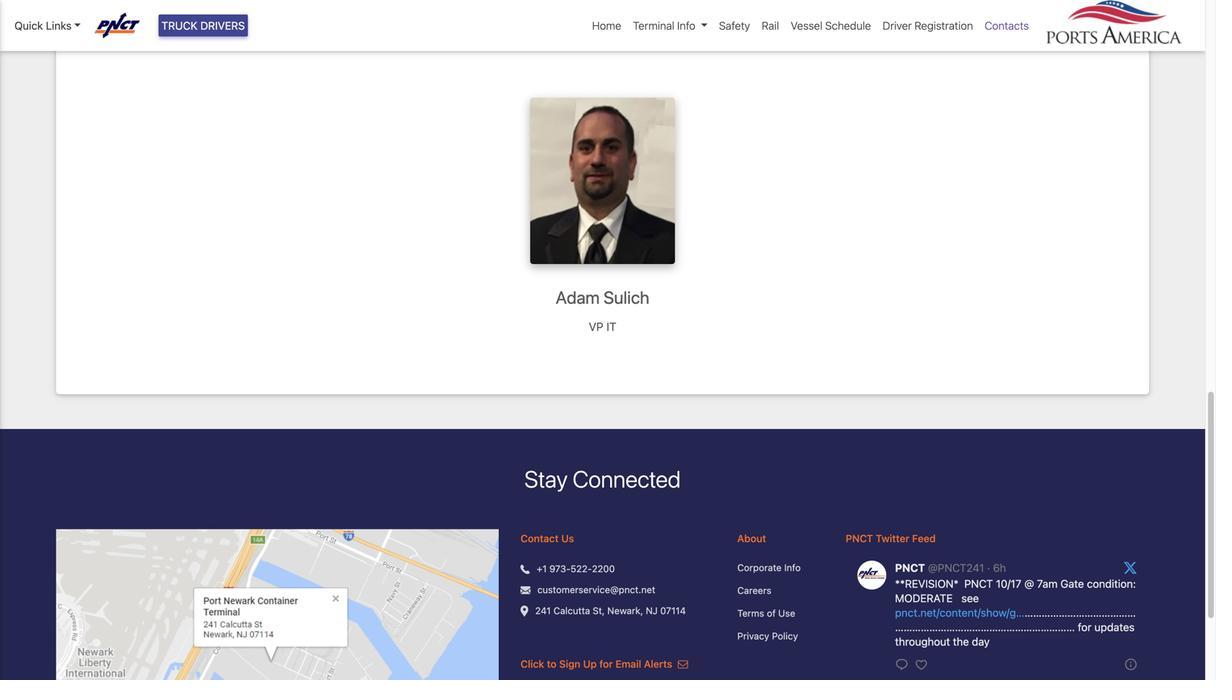 Task type: describe. For each thing, give the bounding box(es) containing it.
click to sign up for email alerts
[[521, 659, 675, 671]]

2200
[[592, 564, 615, 575]]

chris
[[544, 5, 584, 25]]

nj
[[646, 606, 658, 617]]

stay
[[525, 466, 568, 493]]

for
[[600, 659, 613, 671]]

drivers
[[200, 19, 245, 32]]

president
[[191, 38, 241, 51]]

customerservice@pnct.net link
[[538, 583, 656, 597]]

use
[[779, 608, 796, 619]]

us
[[561, 533, 574, 545]]

vessel schedule link
[[785, 12, 877, 39]]

garbarino
[[587, 5, 661, 25]]

envelope o image
[[678, 660, 688, 670]]

quick links link
[[14, 17, 81, 34]]

to
[[547, 659, 557, 671]]

terms of use
[[738, 608, 796, 619]]

contact
[[521, 533, 559, 545]]

vp
[[589, 320, 604, 334]]

+1 973-522-2200
[[537, 564, 615, 575]]

schedule
[[825, 19, 871, 32]]

driver registration link
[[877, 12, 979, 39]]

careers link
[[738, 584, 824, 598]]

terminal info
[[633, 19, 696, 32]]

corporate
[[738, 563, 782, 574]]

ceo
[[267, 38, 290, 51]]

email
[[616, 659, 641, 671]]

07114
[[660, 606, 686, 617]]

james
[[184, 5, 233, 25]]

president and ceo
[[191, 38, 290, 51]]

driver registration
[[883, 19, 973, 32]]

driver
[[883, 19, 912, 32]]

adam sulich
[[556, 288, 650, 308]]

truck drivers
[[161, 19, 245, 32]]

markus
[[913, 5, 969, 25]]

safety link
[[714, 12, 756, 39]]

calcutta
[[554, 606, 590, 617]]

home link
[[587, 12, 627, 39]]

policy
[[772, 631, 798, 642]]

it
[[607, 320, 617, 334]]

quick
[[14, 19, 43, 32]]

feed
[[912, 533, 936, 545]]

vp it
[[589, 320, 617, 334]]

terminal info link
[[627, 12, 714, 39]]

rail
[[762, 19, 779, 32]]

sulich
[[604, 288, 650, 308]]

braun
[[972, 5, 1016, 25]]

contact us
[[521, 533, 574, 545]]

markus braun
[[913, 5, 1016, 25]]

links
[[46, 19, 72, 32]]

chris garbarino
[[544, 5, 661, 25]]

terms
[[738, 608, 764, 619]]

241
[[535, 606, 551, 617]]

officer for chris garbarino
[[628, 38, 664, 51]]

click to sign up for email alerts link
[[521, 659, 688, 671]]

privacy policy
[[738, 631, 798, 642]]

corporate info link
[[738, 561, 824, 575]]

241 calcutta st, newark, nj 07114
[[535, 606, 686, 617]]

vessel schedule
[[791, 19, 871, 32]]

newark,
[[608, 606, 643, 617]]

pnct twitter feed
[[846, 533, 936, 545]]

and
[[244, 38, 264, 51]]



Task type: locate. For each thing, give the bounding box(es) containing it.
of
[[767, 608, 776, 619]]

terms of use link
[[738, 607, 824, 621]]

home
[[592, 19, 622, 32]]

officer down terminal
[[628, 38, 664, 51]]

973-
[[550, 564, 571, 575]]

chief operating officer
[[542, 38, 664, 51]]

click
[[521, 659, 544, 671]]

0 vertical spatial info
[[677, 19, 696, 32]]

chief down 'chris'
[[542, 38, 569, 51]]

customerservice@pnct.net
[[538, 585, 656, 596]]

contacts
[[985, 19, 1029, 32]]

about
[[738, 533, 766, 545]]

pnct
[[846, 533, 873, 545]]

finance
[[940, 38, 981, 51]]

operating
[[572, 38, 625, 51]]

1 horizontal spatial info
[[784, 563, 801, 574]]

truck
[[161, 19, 198, 32]]

chief
[[542, 38, 569, 51], [910, 38, 938, 51]]

safety
[[719, 19, 750, 32]]

info for corporate info
[[784, 563, 801, 574]]

careers
[[738, 585, 772, 596]]

up
[[583, 659, 597, 671]]

james pelliccio
[[184, 5, 298, 25]]

pelliccio
[[237, 5, 298, 25]]

st,
[[593, 606, 605, 617]]

info
[[677, 19, 696, 32], [784, 563, 801, 574]]

registration
[[915, 19, 973, 32]]

alerts
[[644, 659, 673, 671]]

522-
[[571, 564, 592, 575]]

corporate info
[[738, 563, 801, 574]]

rail link
[[756, 12, 785, 39]]

terminal
[[633, 19, 675, 32]]

0 horizontal spatial chief
[[542, 38, 569, 51]]

1 horizontal spatial officer
[[984, 38, 1019, 51]]

contacts link
[[979, 12, 1035, 39]]

2 officer from the left
[[984, 38, 1019, 51]]

1 officer from the left
[[628, 38, 664, 51]]

info for terminal info
[[677, 19, 696, 32]]

twitter
[[876, 533, 910, 545]]

connected
[[573, 466, 681, 493]]

officer for markus braun
[[984, 38, 1019, 51]]

adam
[[556, 288, 600, 308]]

+1
[[537, 564, 547, 575]]

adam sulich image
[[530, 98, 675, 264]]

1 vertical spatial info
[[784, 563, 801, 574]]

sign
[[559, 659, 581, 671]]

1 chief from the left
[[542, 38, 569, 51]]

chief for chris
[[542, 38, 569, 51]]

241 calcutta st, newark, nj 07114 link
[[535, 604, 686, 618]]

+1 973-522-2200 link
[[537, 562, 615, 576]]

vessel
[[791, 19, 823, 32]]

officer down "contacts"
[[984, 38, 1019, 51]]

stay connected
[[525, 466, 681, 493]]

chief down driver registration
[[910, 38, 938, 51]]

0 horizontal spatial info
[[677, 19, 696, 32]]

chief finance officer
[[910, 38, 1019, 51]]

quick links
[[14, 19, 72, 32]]

privacy policy link
[[738, 630, 824, 644]]

0 horizontal spatial officer
[[628, 38, 664, 51]]

chief for markus
[[910, 38, 938, 51]]

truck drivers link
[[159, 14, 248, 37]]

1 horizontal spatial chief
[[910, 38, 938, 51]]

privacy
[[738, 631, 770, 642]]

info up careers link
[[784, 563, 801, 574]]

officer
[[628, 38, 664, 51], [984, 38, 1019, 51]]

2 chief from the left
[[910, 38, 938, 51]]

info right terminal
[[677, 19, 696, 32]]



Task type: vqa. For each thing, say whether or not it's contained in the screenshot.
'Contacts' link
yes



